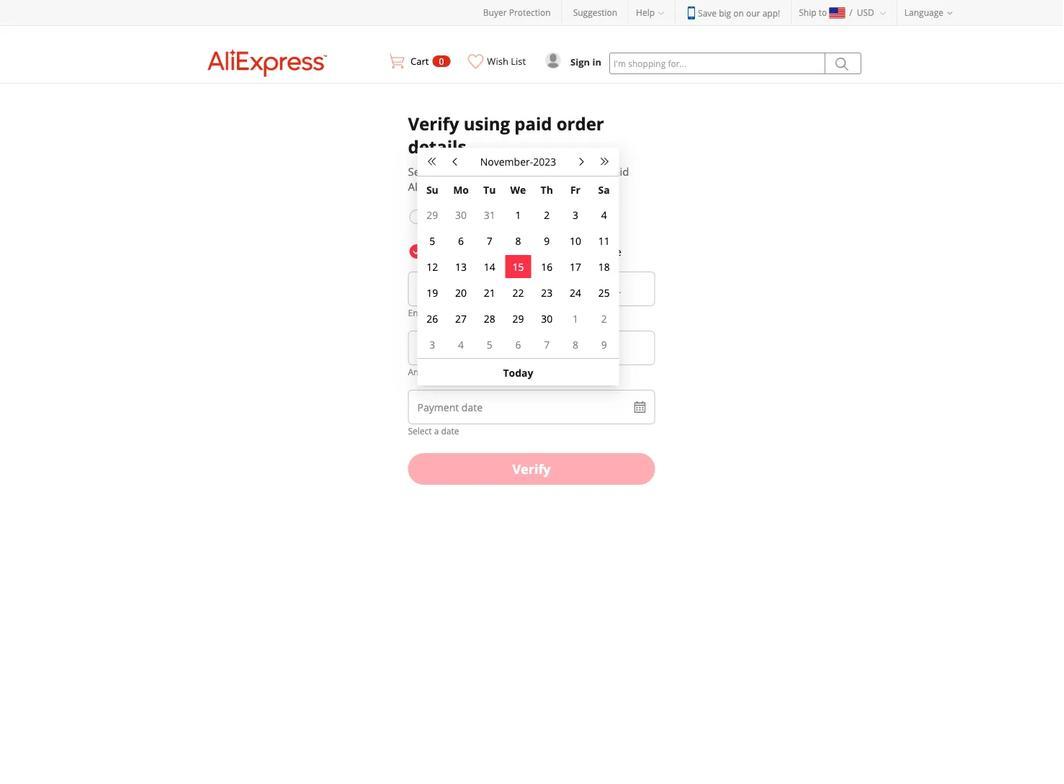 Task type: vqa. For each thing, say whether or not it's contained in the screenshot.
The Home > Account > Suggestion
no



Task type: locate. For each thing, give the bounding box(es) containing it.
/ usd
[[850, 6, 875, 18]]

wish list
[[488, 54, 526, 67]]

I'm shopping for... text field
[[610, 53, 826, 74]]

language
[[905, 6, 944, 18]]

sign in
[[571, 55, 602, 68]]

buyer protection link
[[483, 6, 551, 18]]

list
[[511, 54, 526, 67]]

big
[[719, 7, 732, 19]]

ship
[[800, 6, 817, 18]]

app!
[[763, 7, 781, 19]]

suggestion link
[[573, 6, 618, 18]]

suggestion
[[573, 6, 618, 18]]

usd
[[858, 6, 875, 18]]

in
[[593, 55, 602, 68]]

our
[[747, 7, 761, 19]]

None submit
[[826, 53, 862, 74]]

protection
[[509, 6, 551, 18]]

wish list link
[[462, 33, 534, 80]]



Task type: describe. For each thing, give the bounding box(es) containing it.
sign in link
[[571, 55, 602, 68]]

buyer
[[483, 6, 507, 18]]

0
[[439, 55, 444, 67]]

ship to
[[800, 6, 828, 18]]

/
[[850, 6, 853, 18]]

save big on our app!
[[698, 7, 781, 19]]

help
[[637, 6, 655, 18]]

cart
[[411, 54, 429, 67]]

wish
[[488, 54, 509, 67]]

save
[[698, 7, 717, 19]]

buyer protection
[[483, 6, 551, 18]]

to
[[819, 6, 828, 18]]

save big on our app! link
[[687, 6, 781, 19]]

on
[[734, 7, 744, 19]]

sign
[[571, 55, 590, 68]]

language link
[[898, 0, 964, 25]]



